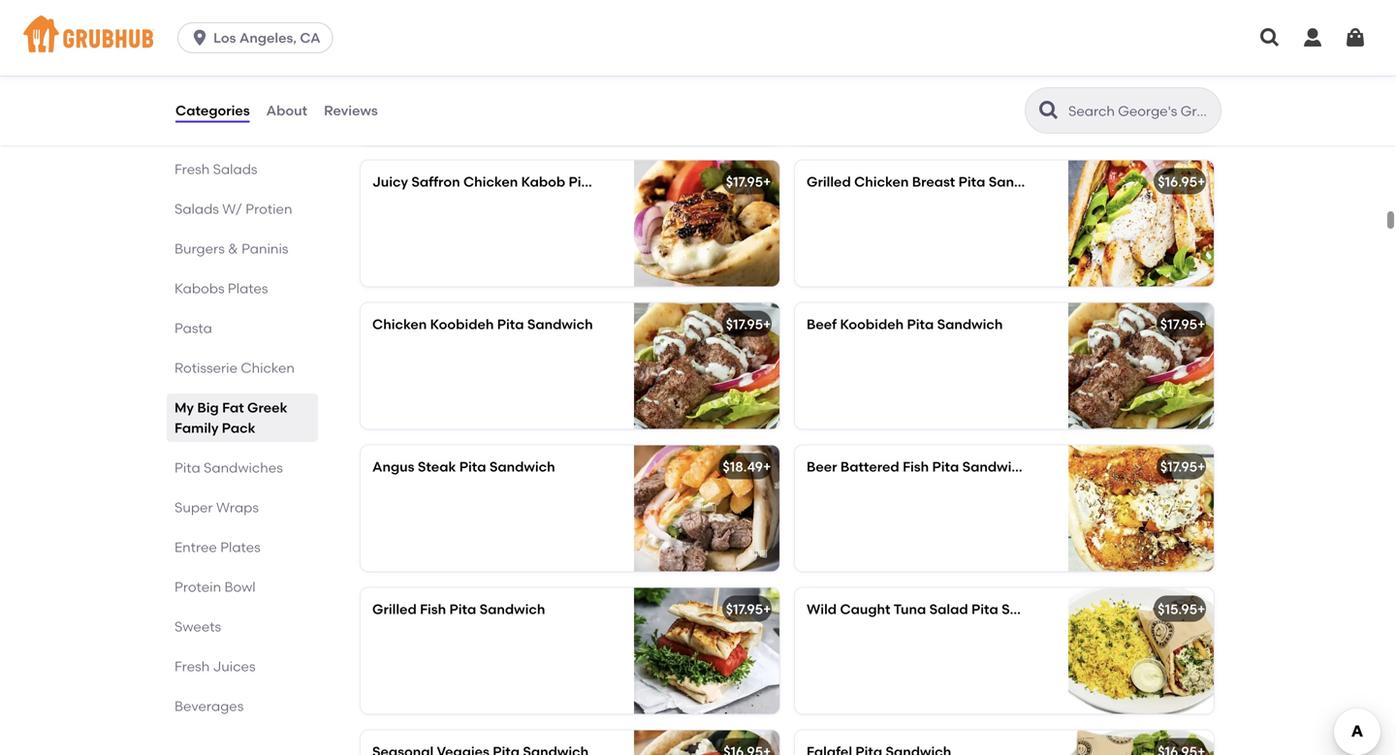 Task type: locate. For each thing, give the bounding box(es) containing it.
$17.95 + for beef koobideh pita sandwich
[[726, 316, 771, 332]]

salads left w/
[[175, 201, 219, 217]]

0 horizontal spatial grilled
[[372, 601, 417, 617]]

+ for beer battered fish pita sandwich
[[1197, 458, 1206, 475]]

w/
[[222, 201, 242, 217]]

0 vertical spatial grilled
[[807, 173, 851, 190]]

fresh down sweets
[[175, 658, 210, 675]]

pasta
[[175, 320, 212, 336]]

burgers & paninis
[[175, 240, 288, 257]]

fresh
[[175, 161, 210, 177], [175, 658, 210, 675]]

fresh for fresh salads
[[175, 161, 210, 177]]

0 vertical spatial fish
[[903, 458, 929, 475]]

protien
[[246, 201, 292, 217]]

&
[[228, 240, 238, 257]]

koobideh
[[430, 316, 494, 332], [840, 316, 904, 332]]

pack
[[222, 420, 256, 436]]

super wraps
[[175, 499, 259, 516]]

1 horizontal spatial koobideh
[[840, 316, 904, 332]]

0 horizontal spatial svg image
[[1259, 26, 1282, 49]]

sandwich
[[599, 173, 665, 190], [989, 173, 1054, 190], [527, 316, 593, 332], [937, 316, 1003, 332], [489, 458, 555, 475], [962, 458, 1028, 475], [480, 601, 545, 617], [1002, 601, 1067, 617]]

1 vertical spatial plates
[[220, 539, 261, 556]]

$17.95 for grilled chicken breast pita sandwich
[[726, 173, 763, 190]]

grilled chicken breast pita sandwich image
[[1068, 160, 1214, 286]]

my big fat greek family pack
[[175, 399, 287, 436]]

0 vertical spatial salads
[[213, 161, 257, 177]]

grilled fish pita sandwich
[[372, 601, 545, 617]]

my
[[175, 399, 194, 416]]

0 horizontal spatial fish
[[420, 601, 446, 617]]

greek
[[247, 399, 287, 416]]

0 vertical spatial plates
[[228, 280, 268, 297]]

svg image
[[1344, 26, 1367, 49], [190, 28, 210, 48]]

1 horizontal spatial grilled
[[807, 173, 851, 190]]

1 vertical spatial grilled
[[372, 601, 417, 617]]

tuna
[[894, 601, 926, 617]]

kabobs plates
[[175, 280, 268, 297]]

1 svg image from the left
[[1259, 26, 1282, 49]]

angeles,
[[239, 30, 297, 46]]

chicken koobideh pita sandwich
[[372, 316, 593, 332]]

grilled
[[807, 173, 851, 190], [372, 601, 417, 617]]

los angeles, ca
[[213, 30, 321, 46]]

juicy saffron chicken kabob pita sandwich
[[372, 173, 665, 190]]

salad
[[929, 601, 968, 617]]

search icon image
[[1037, 99, 1061, 122]]

about button
[[265, 76, 308, 145]]

salads
[[213, 161, 257, 177], [175, 201, 219, 217]]

salads up salads w/ protien
[[213, 161, 257, 177]]

chicken
[[463, 173, 518, 190], [854, 173, 909, 190], [372, 316, 427, 332], [241, 360, 295, 376]]

super
[[175, 499, 213, 516]]

pita
[[569, 173, 596, 190], [959, 173, 985, 190], [497, 316, 524, 332], [907, 316, 934, 332], [459, 458, 486, 475], [932, 458, 959, 475], [175, 460, 200, 476], [449, 601, 476, 617], [972, 601, 998, 617]]

grilled chicken breast pita sandwich
[[807, 173, 1054, 190]]

beef koobideh pita sandwich
[[807, 316, 1003, 332]]

seasonal veggies pita sandwich image
[[634, 730, 780, 755]]

salads w/ protien
[[175, 201, 292, 217]]

gyro pita sandwich image
[[1068, 18, 1214, 144]]

chicken koobideh pita sandwich image
[[634, 303, 780, 429]]

plates for entree plates
[[220, 539, 261, 556]]

categories
[[175, 102, 250, 119]]

2 fresh from the top
[[175, 658, 210, 675]]

burgers
[[175, 240, 225, 257]]

1 horizontal spatial svg image
[[1301, 26, 1324, 49]]

bowl
[[224, 579, 256, 595]]

wild caught tuna salad pita sandwich image
[[1068, 588, 1214, 714]]

plates down &
[[228, 280, 268, 297]]

svg image
[[1259, 26, 1282, 49], [1301, 26, 1324, 49]]

1 vertical spatial fish
[[420, 601, 446, 617]]

2 svg image from the left
[[1301, 26, 1324, 49]]

fish
[[903, 458, 929, 475], [420, 601, 446, 617]]

$17.95 +
[[726, 173, 771, 190], [726, 316, 771, 332], [1160, 316, 1206, 332], [1160, 458, 1206, 475], [726, 601, 771, 617]]

sweets
[[175, 619, 221, 635]]

battered
[[841, 458, 899, 475]]

$17.95
[[726, 173, 763, 190], [726, 316, 763, 332], [1160, 316, 1197, 332], [1160, 458, 1197, 475], [726, 601, 763, 617]]

beef koobideh pita sandwich image
[[1068, 303, 1214, 429]]

2 koobideh from the left
[[840, 316, 904, 332]]

0 horizontal spatial svg image
[[190, 28, 210, 48]]

0 horizontal spatial koobideh
[[430, 316, 494, 332]]

plates
[[228, 280, 268, 297], [220, 539, 261, 556]]

1 vertical spatial fresh
[[175, 658, 210, 675]]

1 horizontal spatial fish
[[903, 458, 929, 475]]

$17.95 + for grilled chicken breast pita sandwich
[[726, 173, 771, 190]]

fresh juices
[[175, 658, 256, 675]]

+
[[763, 173, 771, 190], [1197, 173, 1206, 190], [763, 316, 771, 332], [1197, 316, 1206, 332], [763, 458, 771, 475], [1197, 458, 1206, 475], [763, 601, 771, 617], [1197, 601, 1206, 617]]

1 fresh from the top
[[175, 161, 210, 177]]

$15.95
[[1158, 601, 1197, 617]]

fresh up salads w/ protien
[[175, 161, 210, 177]]

1 koobideh from the left
[[430, 316, 494, 332]]

$18.49
[[723, 458, 763, 475]]

caught
[[840, 601, 891, 617]]

1 vertical spatial salads
[[175, 201, 219, 217]]

+ for wild caught tuna salad pita sandwich
[[1197, 601, 1206, 617]]

plates up the 'bowl'
[[220, 539, 261, 556]]

0 vertical spatial fresh
[[175, 161, 210, 177]]

falafel pita sandwich image
[[1068, 730, 1214, 755]]

beer
[[807, 458, 837, 475]]

kabob
[[521, 173, 565, 190]]



Task type: describe. For each thing, give the bounding box(es) containing it.
los angeles, ca button
[[178, 22, 341, 53]]

Search George's Greek Grill on 735 Figueroa search field
[[1067, 102, 1215, 120]]

about
[[266, 102, 307, 119]]

rotisserie
[[175, 360, 238, 376]]

+ for chicken koobideh pita sandwich
[[763, 316, 771, 332]]

big
[[197, 399, 219, 416]]

paninis
[[241, 240, 288, 257]]

+ for beef koobideh pita sandwich
[[1197, 316, 1206, 332]]

reviews button
[[323, 76, 379, 145]]

los
[[213, 30, 236, 46]]

$18.49 +
[[723, 458, 771, 475]]

saffron
[[411, 173, 460, 190]]

$15.95 +
[[1158, 601, 1206, 617]]

pita sandwiches
[[175, 460, 283, 476]]

$17.95 for wild caught tuna salad pita sandwich
[[726, 601, 763, 617]]

grilled for grilled fish pita sandwich
[[372, 601, 417, 617]]

juicy
[[372, 173, 408, 190]]

wraps
[[216, 499, 259, 516]]

svg image inside los angeles, ca button
[[190, 28, 210, 48]]

angus
[[372, 458, 414, 475]]

family
[[175, 420, 219, 436]]

breast
[[912, 173, 955, 190]]

plates for kabobs plates
[[228, 280, 268, 297]]

koobideh for beef
[[840, 316, 904, 332]]

+ for juicy saffron chicken kabob pita sandwich
[[763, 173, 771, 190]]

wild caught tuna salad pita sandwich
[[807, 601, 1067, 617]]

kabobs
[[175, 280, 225, 297]]

+ for grilled fish pita sandwich
[[763, 601, 771, 617]]

angus steak pita sandwich
[[372, 458, 555, 475]]

entree
[[175, 539, 217, 556]]

fresh for fresh juices
[[175, 658, 210, 675]]

grilled for grilled chicken breast pita sandwich
[[807, 173, 851, 190]]

categories button
[[175, 76, 251, 145]]

beer battered fish pita sandwich
[[807, 458, 1028, 475]]

fat
[[222, 399, 244, 416]]

+ for angus steak pita sandwich
[[763, 458, 771, 475]]

protein bowl
[[175, 579, 256, 595]]

juicy saffron chicken kabob pita sandwich image
[[634, 160, 780, 286]]

main navigation navigation
[[0, 0, 1396, 76]]

$16.95
[[1158, 173, 1197, 190]]

protein
[[175, 579, 221, 595]]

$17.95 + for wild caught tuna salad pita sandwich
[[726, 601, 771, 617]]

sandwiches
[[204, 460, 283, 476]]

beef
[[807, 316, 837, 332]]

chicken schnitzel pita sandwich image
[[634, 18, 780, 144]]

juices
[[213, 658, 256, 675]]

$17.95 for beef koobideh pita sandwich
[[726, 316, 763, 332]]

fresh salads
[[175, 161, 257, 177]]

ca
[[300, 30, 321, 46]]

beer battered fish pita sandwich image
[[1068, 445, 1214, 571]]

angus steak pita sandwich image
[[634, 445, 780, 571]]

koobideh for chicken
[[430, 316, 494, 332]]

1 horizontal spatial svg image
[[1344, 26, 1367, 49]]

rotisserie chicken
[[175, 360, 295, 376]]

+ for grilled chicken breast pita sandwich
[[1197, 173, 1206, 190]]

reviews
[[324, 102, 378, 119]]

entree plates
[[175, 539, 261, 556]]

grilled fish pita sandwich image
[[634, 588, 780, 714]]

$16.95 +
[[1158, 173, 1206, 190]]

steak
[[418, 458, 456, 475]]

wild
[[807, 601, 837, 617]]

beverages
[[175, 698, 244, 715]]



Task type: vqa. For each thing, say whether or not it's contained in the screenshot.
Entree Plates
yes



